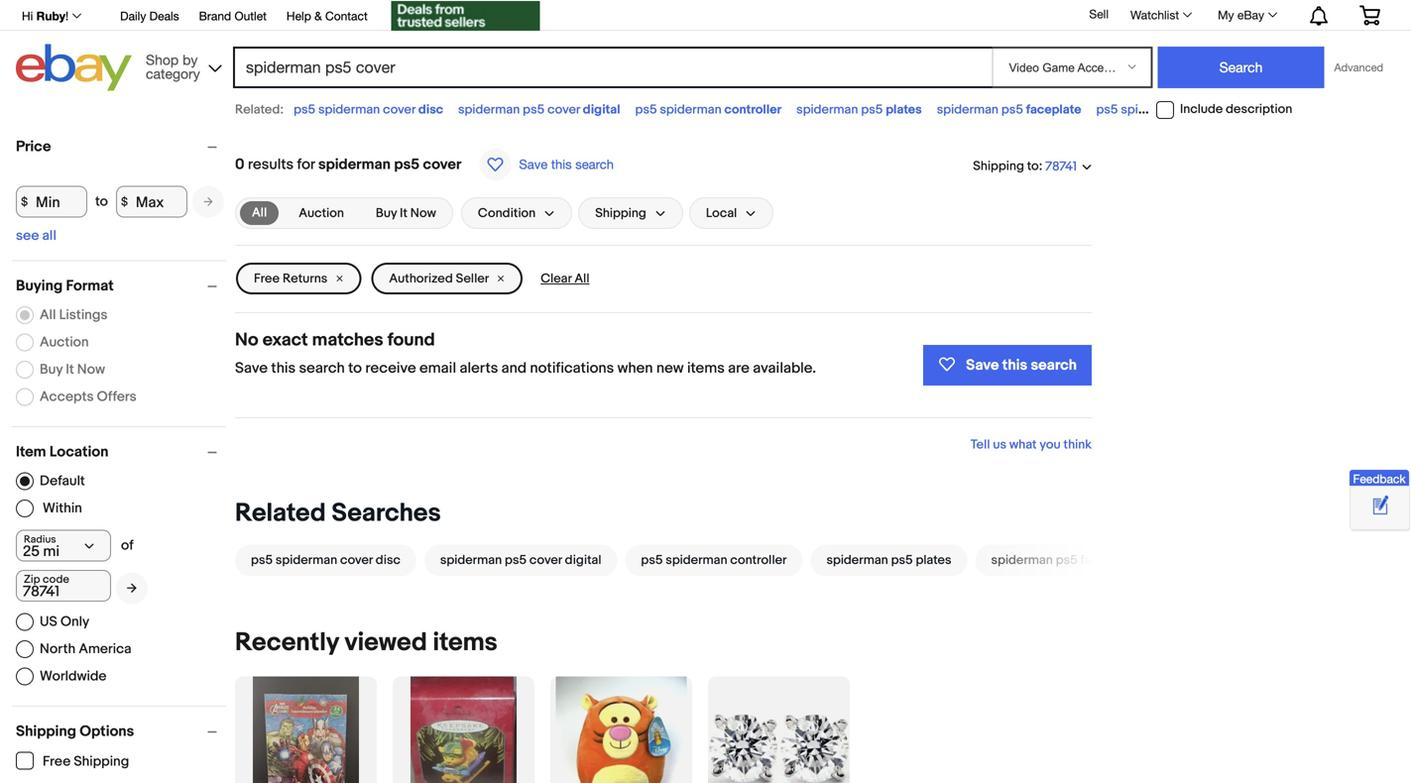 Task type: describe. For each thing, give the bounding box(es) containing it.
price
[[16, 138, 51, 156]]

feedback
[[1354, 472, 1406, 486]]

price button
[[16, 138, 226, 156]]

$ for maximum value in $ text box
[[121, 195, 128, 209]]

what
[[1010, 438, 1037, 453]]

are
[[728, 360, 750, 377]]

clear all
[[541, 271, 590, 286]]

this inside no exact matches found save this search to receive email alerts and notifications when new items are available.
[[271, 360, 296, 377]]

searches
[[332, 499, 441, 529]]

watchlist
[[1131, 8, 1180, 22]]

free for free shipping
[[43, 754, 71, 771]]

help & contact link
[[287, 6, 368, 28]]

buying format
[[16, 277, 114, 295]]

exact
[[263, 329, 308, 351]]

cover inside 'link'
[[340, 553, 373, 568]]

tell us what you think link
[[971, 438, 1092, 453]]

shop by category button
[[137, 44, 226, 87]]

description
[[1226, 102, 1293, 117]]

item location
[[16, 443, 109, 461]]

shop by category banner
[[11, 0, 1396, 96]]

location
[[49, 443, 109, 461]]

related:
[[235, 102, 284, 118]]

free shipping link
[[16, 752, 130, 771]]

1 horizontal spatial it
[[400, 206, 408, 221]]

0 horizontal spatial to
[[95, 193, 108, 210]]

0 vertical spatial spiderman ps5 faceplate
[[937, 102, 1082, 118]]

2 horizontal spatial all
[[575, 271, 590, 286]]

ps5 inside the spiderman ps5 faceplate link
[[1056, 553, 1078, 568]]

2
[[1186, 102, 1193, 118]]

ps5 inside "ps5 spiderman controller" link
[[641, 553, 663, 568]]

us only link
[[16, 614, 89, 631]]

format
[[66, 277, 114, 295]]

listings
[[59, 307, 108, 324]]

no exact matches found save this search to receive email alerts and notifications when new items are available.
[[235, 329, 817, 377]]

north america
[[40, 641, 131, 658]]

1 horizontal spatial disc
[[418, 102, 443, 118]]

authorized
[[389, 271, 453, 286]]

accepts
[[40, 389, 94, 406]]

spiderman ps5 plates link
[[811, 545, 976, 577]]

my ebay
[[1218, 8, 1265, 22]]

authorized seller link
[[371, 263, 523, 295]]

sell link
[[1081, 7, 1118, 21]]

save this search for save this search 'button' to the bottom
[[966, 357, 1077, 375]]

ebay
[[1238, 8, 1265, 22]]

0
[[235, 156, 245, 174]]

ps5 spiderman controller link
[[625, 545, 811, 577]]

faceplate inside main content
[[1081, 553, 1136, 568]]

0 vertical spatial faceplate
[[1027, 102, 1082, 118]]

alerts
[[460, 360, 498, 377]]

tell us what you think
[[971, 438, 1092, 453]]

authorized seller
[[389, 271, 489, 286]]

shipping button
[[579, 197, 683, 229]]

squishmallow kellytoy plush disney winnie the pooh tigger 8" inch nwt new image
[[556, 677, 687, 784]]

item
[[16, 443, 46, 461]]

advanced
[[1335, 61, 1384, 74]]

1 vertical spatial auction
[[40, 334, 89, 351]]

ruby
[[36, 9, 65, 23]]

sell
[[1090, 7, 1109, 21]]

brand outlet
[[199, 9, 267, 23]]

0 vertical spatial auction
[[299, 206, 344, 221]]

my ebay link
[[1207, 3, 1287, 27]]

1 vertical spatial ps5 spiderman controller
[[641, 553, 787, 568]]

this for save this search 'button' to the bottom
[[1003, 357, 1028, 375]]

0 horizontal spatial buy
[[40, 361, 63, 378]]

account navigation
[[11, 0, 1396, 33]]

default link
[[16, 473, 85, 491]]

disc inside 'link'
[[376, 553, 401, 568]]

shop by category
[[146, 52, 200, 82]]

include description
[[1181, 102, 1293, 117]]

ps5 spiderman cover disc link
[[235, 545, 424, 577]]

worldwide link
[[16, 668, 107, 686]]

0 vertical spatial controller
[[725, 102, 782, 118]]

clear all link
[[533, 263, 598, 295]]

brand
[[199, 9, 231, 23]]

found
[[388, 329, 435, 351]]

worldwide
[[40, 668, 107, 685]]

for
[[297, 156, 315, 174]]

all for all listings
[[40, 307, 56, 324]]

all for all
[[252, 205, 267, 221]]

1 vertical spatial digital
[[565, 553, 602, 568]]

daily
[[120, 9, 146, 23]]

condition
[[478, 206, 536, 221]]

ps5 inside spiderman ps5 plates link
[[891, 553, 913, 568]]

results
[[248, 156, 294, 174]]

america
[[79, 641, 131, 658]]

think
[[1064, 438, 1092, 453]]

spiderman inside 'link'
[[276, 553, 337, 568]]

0 horizontal spatial items
[[433, 628, 498, 659]]

$ for the "minimum value in $" text field
[[21, 195, 28, 209]]

free returns
[[254, 271, 328, 286]]

&
[[315, 9, 322, 23]]

0 vertical spatial buy
[[376, 206, 397, 221]]

0 vertical spatial spiderman ps5 plates
[[797, 102, 922, 118]]

tell
[[971, 438, 991, 453]]

1 vertical spatial now
[[77, 361, 105, 378]]

default
[[40, 473, 85, 490]]

daily deals
[[120, 9, 179, 23]]

0 vertical spatial ps5 spiderman cover disc
[[294, 102, 443, 118]]

shop
[[146, 52, 179, 68]]

your shopping cart image
[[1359, 5, 1382, 25]]

and
[[502, 360, 527, 377]]

brand outlet link
[[199, 6, 267, 28]]

spiderman ps5 cover digital link
[[424, 545, 625, 577]]

available.
[[753, 360, 817, 377]]



Task type: locate. For each thing, give the bounding box(es) containing it.
1 horizontal spatial this
[[551, 157, 572, 172]]

free shipping
[[43, 754, 129, 771]]

search for save this search 'button' to the bottom
[[1031, 357, 1077, 375]]

1 horizontal spatial free
[[254, 271, 280, 286]]

main content containing related searches
[[235, 128, 1159, 784]]

2 vertical spatial all
[[40, 307, 56, 324]]

auction
[[299, 206, 344, 221], [40, 334, 89, 351]]

None text field
[[16, 570, 111, 602]]

free inside 'link'
[[254, 271, 280, 286]]

you
[[1040, 438, 1061, 453]]

items
[[687, 360, 725, 377], [433, 628, 498, 659]]

1 vertical spatial disc
[[376, 553, 401, 568]]

search up you
[[1031, 357, 1077, 375]]

0 vertical spatial digital
[[583, 102, 621, 118]]

0 horizontal spatial disc
[[376, 553, 401, 568]]

1 vertical spatial save this search button
[[924, 345, 1092, 386]]

hallmark crayola bright sledding colors #10 series 1998 christmas ornaments image
[[411, 677, 517, 784]]

ps5 spiderman cover disc down "related searches"
[[251, 553, 401, 568]]

1 horizontal spatial all
[[252, 205, 267, 221]]

Search for anything text field
[[236, 49, 989, 86]]

us only
[[40, 614, 89, 631]]

items left are
[[687, 360, 725, 377]]

shipping to : 78741
[[973, 159, 1077, 174]]

free for free returns
[[254, 271, 280, 286]]

recently viewed items
[[235, 628, 498, 659]]

matches
[[312, 329, 384, 351]]

auction down for
[[299, 206, 344, 221]]

spiderman
[[318, 102, 380, 118], [458, 102, 520, 118], [660, 102, 722, 118], [797, 102, 859, 118], [937, 102, 999, 118], [1121, 102, 1183, 118], [318, 156, 391, 174], [276, 553, 337, 568], [440, 553, 502, 568], [666, 553, 728, 568], [827, 553, 889, 568], [992, 553, 1053, 568]]

include
[[1181, 102, 1223, 117]]

1 horizontal spatial $
[[121, 195, 128, 209]]

save this search button
[[474, 148, 620, 182], [924, 345, 1092, 386]]

save up tell
[[966, 357, 999, 375]]

save this search button up us in the right bottom of the page
[[924, 345, 1092, 386]]

buying format button
[[16, 277, 226, 295]]

main content
[[235, 128, 1159, 784]]

watchlist link
[[1120, 3, 1201, 27]]

shipping left :
[[973, 159, 1025, 174]]

$ down price 'dropdown button'
[[121, 195, 128, 209]]

1 horizontal spatial items
[[687, 360, 725, 377]]

0 horizontal spatial it
[[66, 361, 74, 378]]

2 horizontal spatial this
[[1003, 357, 1028, 375]]

spiderman ps5 faceplate
[[937, 102, 1082, 118], [992, 553, 1136, 568]]

notifications
[[530, 360, 614, 377]]

disc up 0 results for spiderman ps5 cover
[[418, 102, 443, 118]]

1 $ from the left
[[21, 195, 28, 209]]

0 vertical spatial disc
[[418, 102, 443, 118]]

1 vertical spatial all
[[575, 271, 590, 286]]

0 horizontal spatial save
[[235, 360, 268, 377]]

plates
[[886, 102, 922, 118], [916, 553, 952, 568]]

shipping
[[973, 159, 1025, 174], [595, 206, 647, 221], [16, 723, 76, 741], [74, 754, 129, 771]]

hi
[[22, 9, 33, 23]]

buy down 0 results for spiderman ps5 cover
[[376, 206, 397, 221]]

1 horizontal spatial save
[[519, 157, 548, 172]]

0 horizontal spatial save this search
[[519, 157, 614, 172]]

1 vertical spatial free
[[43, 754, 71, 771]]

1 vertical spatial controller
[[731, 553, 787, 568]]

1 horizontal spatial save this search
[[966, 357, 1077, 375]]

1 horizontal spatial to
[[348, 360, 362, 377]]

2 vertical spatial to
[[348, 360, 362, 377]]

0 vertical spatial save this search button
[[474, 148, 620, 182]]

0 results for spiderman ps5 cover
[[235, 156, 462, 174]]

1 vertical spatial spiderman ps5 plates
[[827, 553, 952, 568]]

1 vertical spatial to
[[95, 193, 108, 210]]

controller inside main content
[[731, 553, 787, 568]]

all listings
[[40, 307, 108, 324]]

see
[[16, 228, 39, 245]]

1 vertical spatial ps5 spiderman cover disc
[[251, 553, 401, 568]]

us
[[40, 614, 57, 631]]

ps5 spiderman controller
[[635, 102, 782, 118], [641, 553, 787, 568]]

spiderman ps5 plates
[[797, 102, 922, 118], [827, 553, 952, 568]]

save for save this search 'button' to the bottom
[[966, 357, 999, 375]]

save this search up what
[[966, 357, 1077, 375]]

avengers assemble holiday countdown calendar unopened frankford candy marvel image
[[253, 677, 359, 784]]

0 vertical spatial items
[[687, 360, 725, 377]]

shipping options button
[[16, 723, 226, 741]]

to inside no exact matches found save this search to receive email alerts and notifications when new items are available.
[[348, 360, 362, 377]]

deals
[[149, 9, 179, 23]]

this up condition dropdown button
[[551, 157, 572, 172]]

when
[[618, 360, 653, 377]]

0 horizontal spatial all
[[40, 307, 56, 324]]

no
[[235, 329, 259, 351]]

save inside no exact matches found save this search to receive email alerts and notifications when new items are available.
[[235, 360, 268, 377]]

save this search for the leftmost save this search 'button'
[[519, 157, 614, 172]]

local button
[[689, 197, 774, 229]]

1 vertical spatial it
[[66, 361, 74, 378]]

to down 'matches'
[[348, 360, 362, 377]]

1 vertical spatial save this search
[[966, 357, 1077, 375]]

shipping for shipping to : 78741
[[973, 159, 1025, 174]]

0 vertical spatial to
[[1028, 159, 1039, 174]]

save this search
[[519, 157, 614, 172], [966, 357, 1077, 375]]

free left returns
[[254, 271, 280, 286]]

1 vertical spatial spiderman ps5 faceplate
[[992, 553, 1136, 568]]

$
[[21, 195, 28, 209], [121, 195, 128, 209]]

0 vertical spatial ps5 spiderman controller
[[635, 102, 782, 118]]

by
[[183, 52, 198, 68]]

1 horizontal spatial buy
[[376, 206, 397, 221]]

shipping up clear all link
[[595, 206, 647, 221]]

shipping inside dropdown button
[[595, 206, 647, 221]]

offers
[[97, 389, 137, 406]]

1 vertical spatial spiderman ps5 cover digital
[[440, 553, 602, 568]]

outlet
[[235, 9, 267, 23]]

0 vertical spatial buy it now
[[376, 206, 436, 221]]

Minimum Value in $ text field
[[16, 186, 87, 218]]

$ up see
[[21, 195, 28, 209]]

condition button
[[461, 197, 573, 229]]

shipping up 'free shipping' link
[[16, 723, 76, 741]]

all right clear
[[575, 271, 590, 286]]

to inside shipping to : 78741
[[1028, 159, 1039, 174]]

1 vertical spatial buy
[[40, 361, 63, 378]]

shipping for shipping
[[595, 206, 647, 221]]

free returns link
[[236, 263, 361, 295]]

to left maximum value in $ text box
[[95, 193, 108, 210]]

all down buying
[[40, 307, 56, 324]]

Maximum Value in $ text field
[[116, 186, 187, 218]]

buy it now up accepts
[[40, 361, 105, 378]]

this
[[551, 157, 572, 172], [1003, 357, 1028, 375], [271, 360, 296, 377]]

!
[[65, 9, 69, 23]]

0 horizontal spatial this
[[271, 360, 296, 377]]

free down shipping options
[[43, 754, 71, 771]]

now up authorized
[[411, 206, 436, 221]]

:
[[1039, 159, 1043, 174]]

0 vertical spatial all
[[252, 205, 267, 221]]

help & contact
[[287, 9, 368, 23]]

it up authorized
[[400, 206, 408, 221]]

advanced link
[[1325, 48, 1394, 87]]

this down exact
[[271, 360, 296, 377]]

0 vertical spatial save this search
[[519, 157, 614, 172]]

controller
[[725, 102, 782, 118], [731, 553, 787, 568]]

2 horizontal spatial save
[[966, 357, 999, 375]]

to left the 78741
[[1028, 159, 1039, 174]]

0 vertical spatial now
[[411, 206, 436, 221]]

ps5 spiderman cover disc inside 'link'
[[251, 553, 401, 568]]

get the coupon image
[[392, 1, 540, 31]]

search inside no exact matches found save this search to receive email alerts and notifications when new items are available.
[[299, 360, 345, 377]]

only
[[60, 614, 89, 631]]

plates inside spiderman ps5 plates link
[[916, 553, 952, 568]]

digital
[[583, 102, 621, 118], [565, 553, 602, 568]]

local
[[706, 206, 737, 221]]

viewed
[[345, 628, 427, 659]]

1 vertical spatial faceplate
[[1081, 553, 1136, 568]]

us
[[993, 438, 1007, 453]]

ps5 spiderman cover disc
[[294, 102, 443, 118], [251, 553, 401, 568]]

1 horizontal spatial search
[[576, 157, 614, 172]]

related
[[235, 499, 326, 529]]

1 horizontal spatial now
[[411, 206, 436, 221]]

buy up accepts
[[40, 361, 63, 378]]

buy it now link
[[364, 201, 448, 225]]

contact
[[325, 9, 368, 23]]

0 vertical spatial free
[[254, 271, 280, 286]]

All selected text field
[[252, 204, 267, 222]]

0 horizontal spatial now
[[77, 361, 105, 378]]

of
[[121, 538, 134, 555]]

my
[[1218, 8, 1235, 22]]

all down results
[[252, 205, 267, 221]]

ps5 inside the spiderman ps5 cover digital link
[[505, 553, 527, 568]]

recently
[[235, 628, 339, 659]]

shipping inside shipping to : 78741
[[973, 159, 1025, 174]]

daily deals link
[[120, 6, 179, 28]]

save down no
[[235, 360, 268, 377]]

search down 'matches'
[[299, 360, 345, 377]]

disc down searches on the bottom left of page
[[376, 553, 401, 568]]

now up accepts offers
[[77, 361, 105, 378]]

items inside no exact matches found save this search to receive email alerts and notifications when new items are available.
[[687, 360, 725, 377]]

1 vertical spatial buy it now
[[40, 361, 105, 378]]

1 vertical spatial items
[[433, 628, 498, 659]]

none submit inside shop by category banner
[[1158, 47, 1325, 88]]

auction down all listings
[[40, 334, 89, 351]]

this up what
[[1003, 357, 1028, 375]]

save
[[519, 157, 548, 172], [966, 357, 999, 375], [235, 360, 268, 377]]

0 horizontal spatial $
[[21, 195, 28, 209]]

1 vertical spatial plates
[[916, 553, 952, 568]]

ps5 spiderman cover disc up 0 results for spiderman ps5 cover
[[294, 102, 443, 118]]

auction link
[[287, 201, 356, 225]]

save for the leftmost save this search 'button'
[[519, 157, 548, 172]]

2 horizontal spatial to
[[1028, 159, 1039, 174]]

shipping for shipping options
[[16, 723, 76, 741]]

1 horizontal spatial buy it now
[[376, 206, 436, 221]]

search up shipping dropdown button
[[576, 157, 614, 172]]

returns
[[283, 271, 328, 286]]

category
[[146, 65, 200, 82]]

0 vertical spatial spiderman ps5 cover digital
[[458, 102, 621, 118]]

search
[[576, 157, 614, 172], [1031, 357, 1077, 375], [299, 360, 345, 377]]

accepts offers
[[40, 389, 137, 406]]

0 horizontal spatial auction
[[40, 334, 89, 351]]

1/4 - 2 ct t.w. natural diamond studs in 14k white or yellow gold image
[[708, 677, 850, 784]]

None submit
[[1158, 47, 1325, 88]]

0 horizontal spatial search
[[299, 360, 345, 377]]

buy it now up authorized
[[376, 206, 436, 221]]

0 horizontal spatial save this search button
[[474, 148, 620, 182]]

all
[[42, 228, 56, 245]]

save this search button up condition dropdown button
[[474, 148, 620, 182]]

help
[[287, 9, 311, 23]]

search for the leftmost save this search 'button'
[[576, 157, 614, 172]]

save this search up condition dropdown button
[[519, 157, 614, 172]]

this for the leftmost save this search 'button'
[[551, 157, 572, 172]]

1 horizontal spatial save this search button
[[924, 345, 1092, 386]]

0 vertical spatial plates
[[886, 102, 922, 118]]

0 horizontal spatial buy it now
[[40, 361, 105, 378]]

78741
[[1046, 159, 1077, 174]]

shipping down options
[[74, 754, 129, 771]]

2 $ from the left
[[121, 195, 128, 209]]

hi ruby !
[[22, 9, 69, 23]]

see all button
[[16, 228, 56, 245]]

0 horizontal spatial free
[[43, 754, 71, 771]]

disc
[[418, 102, 443, 118], [376, 553, 401, 568]]

2 horizontal spatial search
[[1031, 357, 1077, 375]]

shipping options
[[16, 723, 134, 741]]

1 horizontal spatial auction
[[299, 206, 344, 221]]

ps5 inside ps5 spiderman cover disc 'link'
[[251, 553, 273, 568]]

apply within filter image
[[127, 582, 137, 595]]

save up condition dropdown button
[[519, 157, 548, 172]]

item location button
[[16, 443, 226, 461]]

items right viewed
[[433, 628, 498, 659]]

0 vertical spatial it
[[400, 206, 408, 221]]

buy
[[376, 206, 397, 221], [40, 361, 63, 378]]

it up accepts
[[66, 361, 74, 378]]

buy it now
[[376, 206, 436, 221], [40, 361, 105, 378]]



Task type: vqa. For each thing, say whether or not it's contained in the screenshot.
the See all text field
no



